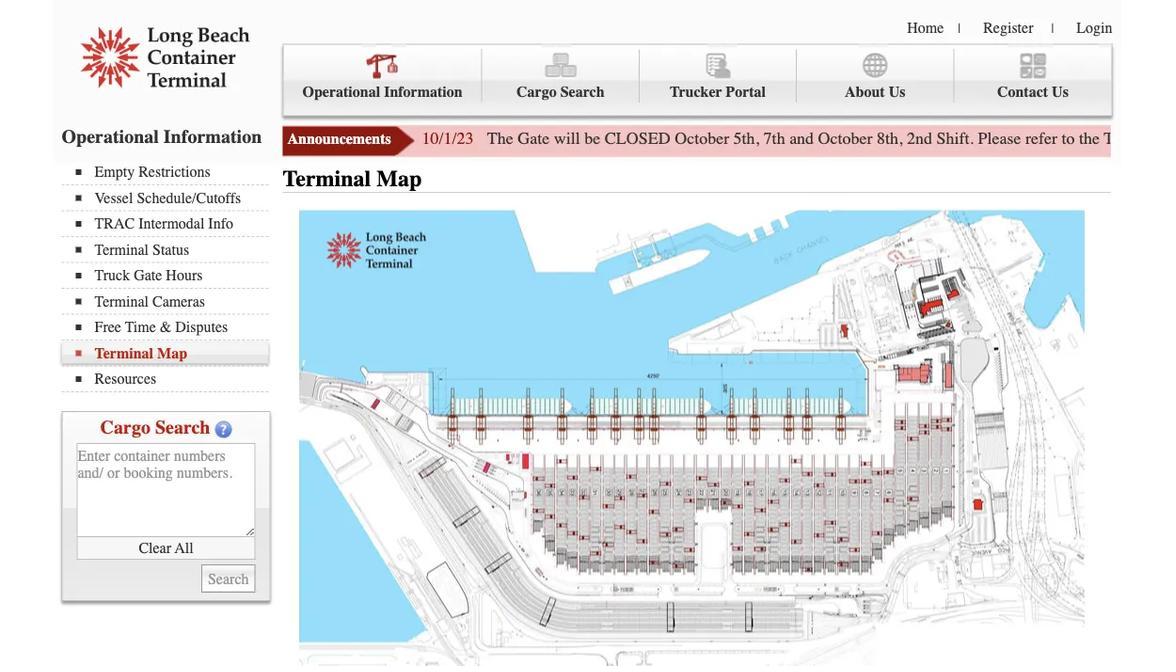 Task type: locate. For each thing, give the bounding box(es) containing it.
0 horizontal spatial us
[[889, 83, 906, 101]]

1 horizontal spatial search
[[561, 83, 605, 101]]

truck
[[1105, 129, 1144, 148], [95, 267, 130, 284]]

1 horizontal spatial menu bar
[[283, 44, 1113, 116]]

terminal up resources
[[95, 345, 153, 362]]

info
[[208, 215, 233, 233]]

time
[[125, 319, 156, 336]]

information up restrictions
[[164, 126, 262, 147]]

cargo
[[517, 83, 557, 101], [100, 417, 151, 439]]

register link
[[984, 19, 1034, 36]]

|
[[959, 21, 961, 36], [1052, 21, 1055, 36]]

login
[[1077, 19, 1113, 36]]

operational information link
[[284, 49, 483, 103]]

0 horizontal spatial cargo
[[100, 417, 151, 439]]

1 vertical spatial cargo search
[[100, 417, 210, 439]]

terminal
[[283, 166, 371, 192], [95, 241, 149, 258], [95, 293, 149, 310], [95, 345, 153, 362]]

october
[[675, 129, 730, 148], [819, 129, 873, 148]]

| left login
[[1052, 21, 1055, 36]]

| right home
[[959, 21, 961, 36]]

1 us from the left
[[889, 83, 906, 101]]

1 horizontal spatial operational information
[[303, 83, 463, 101]]

0 horizontal spatial truck
[[95, 267, 130, 284]]

1 vertical spatial operational information
[[62, 126, 262, 147]]

1 horizontal spatial us
[[1053, 83, 1069, 101]]

us right about
[[889, 83, 906, 101]]

None submit
[[201, 565, 256, 593]]

0 vertical spatial operational information
[[303, 83, 463, 101]]

0 vertical spatial information
[[384, 83, 463, 101]]

closed
[[605, 129, 671, 148]]

resources
[[95, 370, 157, 388]]

cargo search up will
[[517, 83, 605, 101]]

5th,
[[734, 129, 760, 148]]

terminal up free
[[95, 293, 149, 310]]

clear
[[139, 540, 171, 557]]

1 | from the left
[[959, 21, 961, 36]]

1 horizontal spatial |
[[1052, 21, 1055, 36]]

map up resources link on the left of page
[[157, 345, 187, 362]]

october left 5th,
[[675, 129, 730, 148]]

0 vertical spatial search
[[561, 83, 605, 101]]

be
[[585, 129, 601, 148]]

0 horizontal spatial search
[[155, 417, 210, 439]]

gate inside empty restrictions vessel schedule/cutoffs trac intermodal info terminal status truck gate hours terminal cameras free time & disputes terminal map resources
[[134, 267, 162, 284]]

terminal down trac
[[95, 241, 149, 258]]

truck right the
[[1105, 129, 1144, 148]]

search
[[561, 83, 605, 101], [155, 417, 210, 439]]

1 horizontal spatial october
[[819, 129, 873, 148]]

operational up empty
[[62, 126, 159, 147]]

cargo search down resources link on the left of page
[[100, 417, 210, 439]]

cargo down resources
[[100, 417, 151, 439]]

0 vertical spatial map
[[377, 166, 422, 192]]

0 vertical spatial menu bar
[[283, 44, 1113, 116]]

operational information up empty restrictions link
[[62, 126, 262, 147]]

0 horizontal spatial gate
[[134, 267, 162, 284]]

information up 10/1/23
[[384, 83, 463, 101]]

us right contact
[[1053, 83, 1069, 101]]

about us
[[845, 83, 906, 101]]

disputes
[[175, 319, 228, 336]]

0 horizontal spatial october
[[675, 129, 730, 148]]

to
[[1062, 129, 1076, 148]]

1 vertical spatial menu bar
[[62, 161, 278, 393]]

october right and
[[819, 129, 873, 148]]

1 horizontal spatial information
[[384, 83, 463, 101]]

0 horizontal spatial |
[[959, 21, 961, 36]]

about
[[845, 83, 886, 101]]

search up be
[[561, 83, 605, 101]]

1 vertical spatial map
[[157, 345, 187, 362]]

0 vertical spatial cargo
[[517, 83, 557, 101]]

operational information
[[303, 83, 463, 101], [62, 126, 262, 147]]

cargo search
[[517, 83, 605, 101], [100, 417, 210, 439]]

menu bar
[[283, 44, 1113, 116], [62, 161, 278, 393]]

1 horizontal spatial cargo search
[[517, 83, 605, 101]]

1 horizontal spatial map
[[377, 166, 422, 192]]

gate
[[518, 129, 550, 148], [1149, 129, 1175, 148], [134, 267, 162, 284]]

operational information up announcements
[[303, 83, 463, 101]]

map inside empty restrictions vessel schedule/cutoffs trac intermodal info terminal status truck gate hours terminal cameras free time & disputes terminal map resources
[[157, 345, 187, 362]]

1 vertical spatial search
[[155, 417, 210, 439]]

empty restrictions vessel schedule/cutoffs trac intermodal info terminal status truck gate hours terminal cameras free time & disputes terminal map resources
[[95, 163, 241, 388]]

contact us
[[998, 83, 1069, 101]]

search down resources link on the left of page
[[155, 417, 210, 439]]

0 horizontal spatial information
[[164, 126, 262, 147]]

1 vertical spatial operational
[[62, 126, 159, 147]]

information
[[384, 83, 463, 101], [164, 126, 262, 147]]

0 horizontal spatial menu bar
[[62, 161, 278, 393]]

1 vertical spatial cargo
[[100, 417, 151, 439]]

empty
[[95, 163, 135, 181]]

map
[[377, 166, 422, 192], [157, 345, 187, 362]]

0 horizontal spatial map
[[157, 345, 187, 362]]

clear all
[[139, 540, 194, 557]]

terminal down announcements
[[283, 166, 371, 192]]

0 vertical spatial operational
[[303, 83, 380, 101]]

trucker
[[670, 83, 723, 101]]

map down announcements
[[377, 166, 422, 192]]

0 horizontal spatial cargo search
[[100, 417, 210, 439]]

will
[[554, 129, 581, 148]]

10/1/23
[[422, 129, 474, 148]]

intermodal
[[139, 215, 205, 233]]

operational
[[303, 83, 380, 101], [62, 126, 159, 147]]

1 horizontal spatial truck
[[1105, 129, 1144, 148]]

operational up announcements
[[303, 83, 380, 101]]

truck down trac
[[95, 267, 130, 284]]

cargo up will
[[517, 83, 557, 101]]

1 vertical spatial truck
[[95, 267, 130, 284]]

0 vertical spatial cargo search
[[517, 83, 605, 101]]

0 horizontal spatial operational information
[[62, 126, 262, 147]]

7th
[[764, 129, 786, 148]]

resources link
[[76, 370, 269, 388]]

free time & disputes link
[[76, 319, 269, 336]]

us
[[889, 83, 906, 101], [1053, 83, 1069, 101]]

clear all button
[[77, 538, 256, 560]]

2 us from the left
[[1053, 83, 1069, 101]]

1 horizontal spatial cargo
[[517, 83, 557, 101]]

truck inside empty restrictions vessel schedule/cutoffs trac intermodal info terminal status truck gate hours terminal cameras free time & disputes terminal map resources
[[95, 267, 130, 284]]

cargo search link
[[483, 49, 640, 103]]



Task type: vqa. For each thing, say whether or not it's contained in the screenshot.
18:00 within the 10/18/2023 18:00
no



Task type: describe. For each thing, give the bounding box(es) containing it.
information inside operational information link
[[384, 83, 463, 101]]

terminal map
[[283, 166, 422, 192]]

us for contact us
[[1053, 83, 1069, 101]]

0 vertical spatial truck
[[1105, 129, 1144, 148]]

menu bar containing operational information
[[283, 44, 1113, 116]]

Enter container numbers and/ or booking numbers.  text field
[[77, 443, 256, 538]]

free
[[95, 319, 121, 336]]

&
[[160, 319, 172, 336]]

terminal status link
[[76, 241, 269, 258]]

the
[[1080, 129, 1101, 148]]

cameras
[[153, 293, 205, 310]]

terminal map link
[[76, 345, 269, 362]]

search inside menu bar
[[561, 83, 605, 101]]

trucker portal link
[[640, 49, 797, 103]]

refer
[[1026, 129, 1058, 148]]

shift.
[[937, 129, 974, 148]]

announcements
[[288, 130, 391, 148]]

10/1/23 the gate will be closed october 5th, 7th and october 8th, 2nd shift. please refer to the truck gate
[[422, 129, 1175, 148]]

hours
[[166, 267, 203, 284]]

cargo search inside menu bar
[[517, 83, 605, 101]]

1 october from the left
[[675, 129, 730, 148]]

status
[[153, 241, 189, 258]]

trucker portal
[[670, 83, 766, 101]]

menu bar containing empty restrictions
[[62, 161, 278, 393]]

truck gate hours link
[[76, 267, 269, 284]]

contact us link
[[955, 49, 1112, 103]]

about us link
[[797, 49, 955, 103]]

2nd
[[908, 129, 933, 148]]

schedule/cutoffs
[[137, 189, 241, 207]]

vessel
[[95, 189, 133, 207]]

us for about us
[[889, 83, 906, 101]]

2 october from the left
[[819, 129, 873, 148]]

contact
[[998, 83, 1049, 101]]

2 | from the left
[[1052, 21, 1055, 36]]

vessel schedule/cutoffs link
[[76, 189, 269, 207]]

empty restrictions link
[[76, 163, 269, 181]]

2 horizontal spatial gate
[[1149, 129, 1175, 148]]

1 horizontal spatial gate
[[518, 129, 550, 148]]

please
[[979, 129, 1022, 148]]

register
[[984, 19, 1034, 36]]

home link
[[908, 19, 945, 36]]

login link
[[1077, 19, 1113, 36]]

restrictions
[[139, 163, 211, 181]]

terminal cameras link
[[76, 293, 269, 310]]

cargo inside "cargo search" link
[[517, 83, 557, 101]]

trac intermodal info link
[[76, 215, 269, 233]]

8th,
[[877, 129, 903, 148]]

home
[[908, 19, 945, 36]]

0 horizontal spatial operational
[[62, 126, 159, 147]]

1 vertical spatial information
[[164, 126, 262, 147]]

and
[[790, 129, 814, 148]]

the
[[488, 129, 514, 148]]

all
[[175, 540, 194, 557]]

1 horizontal spatial operational
[[303, 83, 380, 101]]

portal
[[726, 83, 766, 101]]

trac
[[95, 215, 135, 233]]



